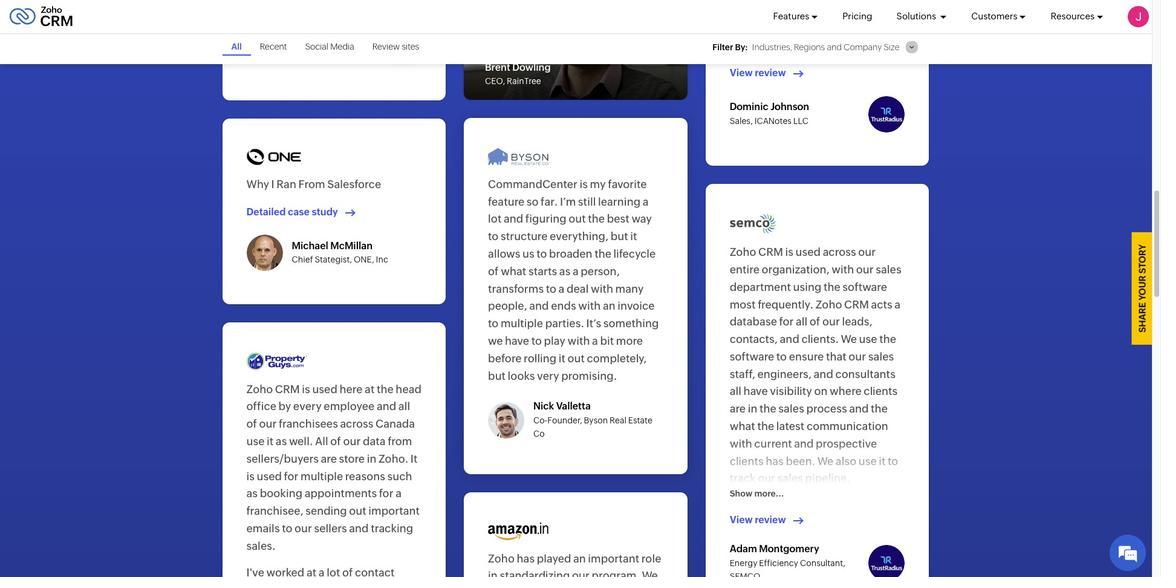 Task type: vqa. For each thing, say whether or not it's contained in the screenshot.
Leadership live image
no



Task type: locate. For each thing, give the bounding box(es) containing it.
1 review from the top
[[755, 67, 786, 79]]

0 horizontal spatial have
[[505, 334, 529, 347]]

1 vertical spatial crm
[[844, 298, 869, 311]]

is inside zoho crm is used across our entire organization, with our sales department using the software most frequently. zoho crm acts a database for all of our leads, contacts, and clients. we use the software to ensure that our sales staff, engineers, and consultants all have visibility on where clients are in the sales process and the what the latest communication with current and prospective clients has been. we also use it to track our sales pipeline. show more...
[[785, 246, 794, 258]]

all right well.
[[315, 435, 328, 448]]

invoice
[[618, 300, 655, 312]]

ensure
[[789, 350, 824, 363]]

review down more...
[[755, 514, 786, 525]]

0 horizontal spatial important
[[368, 505, 420, 517]]

software
[[843, 280, 887, 293], [730, 350, 774, 363]]

view review down industries,
[[730, 67, 786, 79]]

important inside zoho crm is used here at the head office by every employee and all of our franchisees across canada use it as well. all of our data from sellers/buyers are store in zoho. it is used for multiple reasons such as booking appointments for a franchisee, sending out important emails to our sellers and tracking sales.
[[368, 505, 420, 517]]

deal
[[567, 282, 589, 295]]

1 vertical spatial across
[[340, 417, 374, 430]]

we up pipeline.
[[818, 455, 834, 467]]

used up every
[[312, 383, 337, 395]]

is left my
[[580, 178, 588, 190]]

2 review from the top
[[755, 514, 786, 525]]

0 horizontal spatial for
[[284, 470, 298, 482]]

1 vertical spatial use
[[246, 435, 265, 448]]

0 vertical spatial used
[[796, 246, 821, 258]]

1 vertical spatial important
[[588, 552, 639, 565]]

well.
[[289, 435, 313, 448]]

of down allows
[[488, 265, 499, 278]]

zoho crm logo image
[[9, 3, 73, 30]]

sites
[[402, 42, 419, 51]]

2 vertical spatial use
[[859, 455, 877, 467]]

sales
[[876, 263, 902, 276], [868, 350, 894, 363], [779, 402, 804, 415], [778, 472, 803, 485]]

zoho for zoho crm is used across our entire organization, with our sales department using the software most frequently. zoho crm acts a database for all of our leads, contacts, and clients. we use the software to ensure that our sales staff, engineers, and consultants all have visibility on where clients are in the sales process and the what the latest communication with current and prospective clients has been. we also use it to track our sales pipeline. show more...
[[730, 246, 756, 258]]

of inside commandcenter is my favorite feature so far. i'm still learning a lot and figuring out the best way to structure everything, but it allows us to broaden the lifecycle of what starts as a person, transforms to a deal with many people, and ends with an invoice to multiple parties. it's something we have to play with a bit more before rolling it out completely, but looks very promising.
[[488, 265, 499, 278]]

2 vertical spatial out
[[349, 505, 366, 517]]

with right organization,
[[832, 263, 854, 276]]

every
[[293, 400, 322, 413]]

1 vertical spatial we
[[818, 455, 834, 467]]

and up been.
[[794, 437, 814, 450]]

0 horizontal spatial software
[[730, 350, 774, 363]]

across down 'employee'
[[340, 417, 374, 430]]

0 horizontal spatial what
[[501, 265, 526, 278]]

used for here
[[312, 383, 337, 395]]

all down head
[[398, 400, 410, 413]]

0 horizontal spatial crm
[[275, 383, 300, 395]]

used inside zoho crm is used across our entire organization, with our sales department using the software most frequently. zoho crm acts a database for all of our leads, contacts, and clients. we use the software to ensure that our sales staff, engineers, and consultants all have visibility on where clients are in the sales process and the what the latest communication with current and prospective clients has been. we also use it to track our sales pipeline. show more...
[[796, 246, 821, 258]]

crm inside zoho crm is used here at the head office by every employee and all of our franchisees across canada use it as well. all of our data from sellers/buyers are store in zoho. it is used for multiple reasons such as booking appointments for a franchisee, sending out important emails to our sellers and tracking sales.
[[275, 383, 300, 395]]

reasons
[[345, 470, 385, 482]]

but down before
[[488, 369, 506, 382]]

0 horizontal spatial in
[[367, 452, 377, 465]]

1 horizontal spatial have
[[744, 385, 768, 398]]

across up organization,
[[823, 246, 856, 258]]

and left ends
[[529, 300, 549, 312]]

0 vertical spatial use
[[859, 333, 877, 345]]

but
[[611, 230, 628, 243], [488, 369, 506, 382]]

from
[[298, 178, 325, 190]]

zoho up entire
[[730, 246, 756, 258]]

and up canada in the left bottom of the page
[[377, 400, 396, 413]]

1 vertical spatial an
[[573, 552, 586, 565]]

use down leads,
[[859, 333, 877, 345]]

zoho up the standardizing
[[488, 552, 515, 565]]

out up promising.
[[568, 352, 585, 365]]

real
[[610, 415, 627, 425]]

1 horizontal spatial across
[[823, 246, 856, 258]]

your
[[1137, 276, 1148, 300]]

many
[[615, 282, 644, 295]]

frequently.
[[758, 298, 814, 311]]

2 view review from the top
[[730, 514, 786, 525]]

for down such
[[379, 487, 394, 500]]

1 vertical spatial all
[[730, 385, 742, 398]]

1 horizontal spatial what
[[730, 420, 755, 433]]

1 horizontal spatial important
[[588, 552, 639, 565]]

share your story
[[1137, 244, 1148, 333]]

1 horizontal spatial we
[[841, 333, 857, 345]]

0 vertical spatial for
[[779, 315, 794, 328]]

for down sellers/buyers
[[284, 470, 298, 482]]

recent
[[260, 42, 287, 51]]

zoho inside zoho crm is used here at the head office by every employee and all of our franchisees across canada use it as well. all of our data from sellers/buyers are store in zoho. it is used for multiple reasons such as booking appointments for a franchisee, sending out important emails to our sellers and tracking sales.
[[246, 383, 273, 395]]

show
[[730, 489, 753, 498]]

2 vertical spatial crm
[[275, 383, 300, 395]]

1 vertical spatial view
[[730, 514, 753, 525]]

brent dowling ceo, raintree
[[485, 61, 551, 86]]

to up the engineers,
[[777, 350, 787, 363]]

of up store
[[330, 435, 341, 448]]

of up clients.
[[810, 315, 820, 328]]

as up sellers/buyers
[[276, 435, 287, 448]]

have
[[505, 334, 529, 347], [744, 385, 768, 398]]

all down frequently. at right
[[796, 315, 808, 328]]

out down appointments
[[349, 505, 366, 517]]

2 vertical spatial used
[[257, 470, 282, 482]]

our inside zoho has played an important role in standardizing our program. w
[[572, 569, 590, 577]]

1 vertical spatial for
[[284, 470, 298, 482]]

clients up track on the right bottom
[[730, 455, 764, 467]]

crm up organization,
[[758, 246, 783, 258]]

1 vertical spatial has
[[517, 552, 535, 565]]

in left the standardizing
[[488, 569, 498, 577]]

an inside commandcenter is my favorite feature so far. i'm still learning a lot and figuring out the best way to structure everything, but it allows us to broaden the lifecycle of what starts as a person, transforms to a deal with many people, and ends with an invoice to multiple parties. it's something we have to play with a bit more before rolling it out completely, but looks very promising.
[[603, 300, 616, 312]]

we down leads,
[[841, 333, 857, 345]]

out up everything,
[[569, 213, 586, 225]]

multiple down people,
[[501, 317, 543, 330]]

what up the transforms on the left of the page
[[501, 265, 526, 278]]

inc
[[376, 255, 388, 264]]

it up lifecycle
[[630, 230, 637, 243]]

1 vertical spatial clients
[[730, 455, 764, 467]]

2 horizontal spatial used
[[796, 246, 821, 258]]

important inside zoho has played an important role in standardizing our program. w
[[588, 552, 639, 565]]

1 vertical spatial multiple
[[301, 470, 343, 482]]

all
[[231, 42, 242, 51], [315, 435, 328, 448]]

2 vertical spatial all
[[398, 400, 410, 413]]

zoho crm is used across our entire organization, with our sales department using the software most frequently. zoho crm acts a database for all of our leads, contacts, and clients. we use the software to ensure that our sales staff, engineers, and consultants all have visibility on where clients are in the sales process and the what the latest communication with current and prospective clients has been. we also use it to track our sales pipeline. show more...
[[730, 246, 902, 498]]

0 horizontal spatial multiple
[[301, 470, 343, 482]]

icanotes
[[755, 116, 792, 126]]

resources link
[[1051, 0, 1104, 33]]

view review link down more...
[[730, 513, 807, 527]]

montgomery
[[759, 543, 819, 555]]

1 view review link from the top
[[730, 67, 807, 80]]

our
[[858, 246, 876, 258], [856, 263, 874, 276], [823, 315, 840, 328], [849, 350, 866, 363], [259, 417, 277, 430], [343, 435, 361, 448], [758, 472, 775, 485], [295, 522, 312, 535], [572, 569, 590, 577]]

2 horizontal spatial all
[[796, 315, 808, 328]]

0 vertical spatial an
[[603, 300, 616, 312]]

1 horizontal spatial multiple
[[501, 317, 543, 330]]

share your story link
[[1132, 232, 1153, 345]]

resources
[[1051, 11, 1095, 21]]

head
[[396, 383, 422, 395]]

2 vertical spatial as
[[246, 487, 258, 500]]

0 vertical spatial across
[[823, 246, 856, 258]]

sending
[[306, 505, 347, 517]]

1 vertical spatial in
[[367, 452, 377, 465]]

still
[[578, 195, 596, 208]]

0 vertical spatial multiple
[[501, 317, 543, 330]]

view for 1st view review "link" from the bottom
[[730, 514, 753, 525]]

we
[[488, 334, 503, 347]]

is up organization,
[[785, 246, 794, 258]]

0 horizontal spatial are
[[321, 452, 337, 465]]

crm
[[758, 246, 783, 258], [844, 298, 869, 311], [275, 383, 300, 395]]

crm for head
[[275, 383, 300, 395]]

1 horizontal spatial in
[[488, 569, 498, 577]]

1 horizontal spatial clients
[[864, 385, 898, 398]]

the down still
[[588, 213, 605, 225]]

0 vertical spatial have
[[505, 334, 529, 347]]

1 vertical spatial all
[[315, 435, 328, 448]]

0 vertical spatial all
[[796, 315, 808, 328]]

lifecycle
[[614, 247, 656, 260]]

zoho down "using" on the right of page
[[816, 298, 842, 311]]

2 vertical spatial for
[[379, 487, 394, 500]]

emails
[[246, 522, 280, 535]]

we
[[841, 333, 857, 345], [818, 455, 834, 467]]

far.
[[541, 195, 558, 208]]

use right also
[[859, 455, 877, 467]]

byson
[[584, 415, 608, 425]]

0 vertical spatial but
[[611, 230, 628, 243]]

used for across
[[796, 246, 821, 258]]

2 vertical spatial in
[[488, 569, 498, 577]]

all inside zoho crm is used here at the head office by every employee and all of our franchisees across canada use it as well. all of our data from sellers/buyers are store in zoho. it is used for multiple reasons such as booking appointments for a franchisee, sending out important emails to our sellers and tracking sales.
[[315, 435, 328, 448]]

the down acts
[[880, 333, 896, 345]]

in down staff, on the bottom right of the page
[[748, 402, 758, 415]]

us
[[523, 247, 534, 260]]

0 horizontal spatial but
[[488, 369, 506, 382]]

are down staff, on the bottom right of the page
[[730, 402, 746, 415]]

1 horizontal spatial used
[[312, 383, 337, 395]]

regions
[[794, 42, 825, 52]]

a inside zoho crm is used across our entire organization, with our sales department using the software most frequently. zoho crm acts a database for all of our leads, contacts, and clients. we use the software to ensure that our sales staff, engineers, and consultants all have visibility on where clients are in the sales process and the what the latest communication with current and prospective clients has been. we also use it to track our sales pipeline. show more...
[[895, 298, 901, 311]]

to inside zoho crm is used here at the head office by every employee and all of our franchisees across canada use it as well. all of our data from sellers/buyers are store in zoho. it is used for multiple reasons such as booking appointments for a franchisee, sending out important emails to our sellers and tracking sales.
[[282, 522, 292, 535]]

an right played
[[573, 552, 586, 565]]

feature
[[488, 195, 525, 208]]

2 horizontal spatial in
[[748, 402, 758, 415]]

0 vertical spatial software
[[843, 280, 887, 293]]

have inside zoho crm is used across our entire organization, with our sales department using the software most frequently. zoho crm acts a database for all of our leads, contacts, and clients. we use the software to ensure that our sales staff, engineers, and consultants all have visibility on where clients are in the sales process and the what the latest communication with current and prospective clients has been. we also use it to track our sales pipeline. show more...
[[744, 385, 768, 398]]

1 horizontal spatial crm
[[758, 246, 783, 258]]

contacts,
[[730, 333, 778, 345]]

zoho has played an important role in standardizing our program. w
[[488, 552, 661, 577]]

with left "current" on the right bottom
[[730, 437, 752, 450]]

visibility
[[770, 385, 812, 398]]

view down by:
[[730, 67, 753, 79]]

commandcenter is my favorite feature so far. i'm still learning a lot and figuring out the best way to structure everything, but it allows us to broaden the lifecycle of what starts as a person, transforms to a deal with many people, and ends with an invoice to multiple parties. it's something we have to play with a bit more before rolling it out completely, but looks very promising.
[[488, 178, 659, 382]]

1 horizontal spatial are
[[730, 402, 746, 415]]

multiple up appointments
[[301, 470, 343, 482]]

have down staff, on the bottom right of the page
[[744, 385, 768, 398]]

zoho up office
[[246, 383, 273, 395]]

0 vertical spatial as
[[559, 265, 571, 278]]

zoho.
[[379, 452, 408, 465]]

2 view from the top
[[730, 514, 753, 525]]

clients down consultants at the right bottom
[[864, 385, 898, 398]]

1 horizontal spatial an
[[603, 300, 616, 312]]

in down "data"
[[367, 452, 377, 465]]

has down "current" on the right bottom
[[766, 455, 784, 467]]

zoho inside zoho has played an important role in standardizing our program. w
[[488, 552, 515, 565]]

michael
[[292, 240, 328, 251]]

here
[[340, 383, 363, 395]]

and right regions on the top right of page
[[827, 42, 842, 52]]

1 vertical spatial have
[[744, 385, 768, 398]]

used up the booking
[[257, 470, 282, 482]]

1 vertical spatial as
[[276, 435, 287, 448]]

0 vertical spatial are
[[730, 402, 746, 415]]

0 vertical spatial important
[[368, 505, 420, 517]]

1 vertical spatial what
[[730, 420, 755, 433]]

dowling
[[513, 61, 551, 73]]

are left store
[[321, 452, 337, 465]]

important up program.
[[588, 552, 639, 565]]

0 vertical spatial what
[[501, 265, 526, 278]]

the right "at"
[[377, 383, 394, 395]]

leads,
[[842, 315, 873, 328]]

and up on
[[814, 368, 833, 380]]

0 vertical spatial has
[[766, 455, 784, 467]]

an down many
[[603, 300, 616, 312]]

zoho for zoho has played an important role in standardizing our program. w
[[488, 552, 515, 565]]

view review down more...
[[730, 514, 786, 525]]

multiple
[[501, 317, 543, 330], [301, 470, 343, 482]]

stategist,
[[315, 255, 352, 264]]

all
[[796, 315, 808, 328], [730, 385, 742, 398], [398, 400, 410, 413]]

0 horizontal spatial all
[[398, 400, 410, 413]]

used up organization,
[[796, 246, 821, 258]]

multiple inside commandcenter is my favorite feature so far. i'm still learning a lot and figuring out the best way to structure everything, but it allows us to broaden the lifecycle of what starts as a person, transforms to a deal with many people, and ends with an invoice to multiple parties. it's something we have to play with a bit more before rolling it out completely, but looks very promising.
[[501, 317, 543, 330]]

1 horizontal spatial software
[[843, 280, 887, 293]]

to down franchisee,
[[282, 522, 292, 535]]

2 horizontal spatial as
[[559, 265, 571, 278]]

use up sellers/buyers
[[246, 435, 265, 448]]

it up sellers/buyers
[[267, 435, 274, 448]]

1 view from the top
[[730, 67, 753, 79]]

software up acts
[[843, 280, 887, 293]]

1 vertical spatial view review link
[[730, 513, 807, 527]]

review down industries,
[[755, 67, 786, 79]]

an
[[603, 300, 616, 312], [573, 552, 586, 565]]

1 vertical spatial are
[[321, 452, 337, 465]]

transforms
[[488, 282, 544, 295]]

llc
[[793, 116, 809, 126]]

the right "using" on the right of page
[[824, 280, 841, 293]]

is
[[580, 178, 588, 190], [785, 246, 794, 258], [302, 383, 310, 395], [246, 470, 255, 482]]

franchisees
[[279, 417, 338, 430]]

0 horizontal spatial has
[[517, 552, 535, 565]]

zoho
[[730, 246, 756, 258], [816, 298, 842, 311], [246, 383, 273, 395], [488, 552, 515, 565]]

it right also
[[879, 455, 886, 467]]

0 vertical spatial view
[[730, 67, 753, 79]]

0 horizontal spatial across
[[340, 417, 374, 430]]

1 vertical spatial view review
[[730, 514, 786, 525]]

1 horizontal spatial has
[[766, 455, 784, 467]]

1 horizontal spatial all
[[315, 435, 328, 448]]

that
[[826, 350, 847, 363]]

out
[[569, 213, 586, 225], [568, 352, 585, 365], [349, 505, 366, 517]]

0 horizontal spatial all
[[231, 42, 242, 51]]

looks
[[508, 369, 535, 382]]

solutions link
[[897, 0, 947, 33]]

starts
[[529, 265, 557, 278]]

consultant,
[[800, 558, 846, 568]]

as up franchisee,
[[246, 487, 258, 500]]

have inside commandcenter is my favorite feature so far. i'm still learning a lot and figuring out the best way to structure everything, but it allows us to broaden the lifecycle of what starts as a person, transforms to a deal with many people, and ends with an invoice to multiple parties. it's something we have to play with a bit more before rolling it out completely, but looks very promising.
[[505, 334, 529, 347]]

view down show at the right bottom
[[730, 514, 753, 525]]

view review for 1st view review "link" from the bottom
[[730, 514, 786, 525]]

view
[[730, 67, 753, 79], [730, 514, 753, 525]]

0 vertical spatial all
[[231, 42, 242, 51]]

2 horizontal spatial for
[[779, 315, 794, 328]]

0 vertical spatial view review link
[[730, 67, 807, 80]]

1 view review from the top
[[730, 67, 786, 79]]

0 vertical spatial crm
[[758, 246, 783, 258]]

what up "current" on the right bottom
[[730, 420, 755, 433]]

and right lot
[[504, 213, 523, 225]]

important up the tracking
[[368, 505, 420, 517]]

1 vertical spatial review
[[755, 514, 786, 525]]

2 horizontal spatial crm
[[844, 298, 869, 311]]

1 horizontal spatial but
[[611, 230, 628, 243]]

salesforce
[[327, 178, 381, 190]]

are
[[730, 402, 746, 415], [321, 452, 337, 465]]

pricing
[[843, 11, 873, 21]]

role
[[642, 552, 661, 565]]

standardizing
[[500, 569, 570, 577]]

1 vertical spatial used
[[312, 383, 337, 395]]

0 vertical spatial review
[[755, 67, 786, 79]]

sales.
[[246, 539, 276, 552]]

all left customer
[[231, 42, 242, 51]]

efficiency
[[759, 558, 798, 568]]

person,
[[581, 265, 620, 278]]

a down such
[[396, 487, 402, 500]]

to right us
[[537, 247, 547, 260]]

consultants
[[836, 368, 896, 380]]

of inside zoho crm is used across our entire organization, with our sales department using the software most frequently. zoho crm acts a database for all of our leads, contacts, and clients. we use the software to ensure that our sales staff, engineers, and consultants all have visibility on where clients are in the sales process and the what the latest communication with current and prospective clients has been. we also use it to track our sales pipeline. show more...
[[810, 315, 820, 328]]

the up communication
[[871, 402, 888, 415]]

0 vertical spatial view review
[[730, 67, 786, 79]]

1 horizontal spatial as
[[276, 435, 287, 448]]

why i ran from salesforce
[[246, 178, 381, 190]]



Task type: describe. For each thing, give the bounding box(es) containing it.
and up ensure
[[780, 333, 800, 345]]

is up every
[[302, 383, 310, 395]]

for inside zoho crm is used across our entire organization, with our sales department using the software most frequently. zoho crm acts a database for all of our leads, contacts, and clients. we use the software to ensure that our sales staff, engineers, and consultants all have visibility on where clients are in the sales process and the what the latest communication with current and prospective clients has been. we also use it to track our sales pipeline. show more...
[[779, 315, 794, 328]]

sellers
[[314, 522, 347, 535]]

sales up acts
[[876, 263, 902, 276]]

figuring
[[525, 213, 567, 225]]

group
[[332, 51, 357, 61]]

using
[[793, 280, 822, 293]]

to down starts
[[546, 282, 556, 295]]

something
[[604, 317, 659, 330]]

@cust_consulting
[[246, 36, 332, 48]]

people,
[[488, 300, 527, 312]]

crm for organization,
[[758, 246, 783, 258]]

founder,
[[547, 415, 582, 425]]

on
[[814, 385, 828, 398]]

lot
[[488, 213, 502, 225]]

program.
[[592, 569, 640, 577]]

in inside zoho has played an important role in standardizing our program. w
[[488, 569, 498, 577]]

energy
[[730, 558, 758, 568]]

staff,
[[730, 368, 755, 380]]

sales down been.
[[778, 472, 803, 485]]

the inside zoho crm is used here at the head office by every employee and all of our franchisees across canada use it as well. all of our data from sellers/buyers are store in zoho. it is used for multiple reasons such as booking appointments for a franchisee, sending out important emails to our sellers and tracking sales.
[[377, 383, 394, 395]]

a left deal
[[559, 282, 565, 295]]

to up rolling
[[531, 334, 542, 347]]

1 vertical spatial software
[[730, 350, 774, 363]]

johnson
[[771, 101, 809, 113]]

brent
[[485, 61, 510, 73]]

multiple inside zoho crm is used here at the head office by every employee and all of our franchisees across canada use it as well. all of our data from sellers/buyers are store in zoho. it is used for multiple reasons such as booking appointments for a franchisee, sending out important emails to our sellers and tracking sales.
[[301, 470, 343, 482]]

0 horizontal spatial as
[[246, 487, 258, 500]]

has inside zoho has played an important role in standardizing our program. w
[[517, 552, 535, 565]]

it inside zoho crm is used here at the head office by every employee and all of our franchisees across canada use it as well. all of our data from sellers/buyers are store in zoho. it is used for multiple reasons such as booking appointments for a franchisee, sending out important emails to our sellers and tracking sales.
[[267, 435, 274, 448]]

0 vertical spatial we
[[841, 333, 857, 345]]

has inside zoho crm is used across our entire organization, with our sales department using the software most frequently. zoho crm acts a database for all of our leads, contacts, and clients. we use the software to ensure that our sales staff, engineers, and consultants all have visibility on where clients are in the sales process and the what the latest communication with current and prospective clients has been. we also use it to track our sales pipeline. show more...
[[766, 455, 784, 467]]

allows
[[488, 247, 520, 260]]

by
[[279, 400, 291, 413]]

a left bit
[[592, 334, 598, 347]]

1 horizontal spatial for
[[379, 487, 394, 500]]

are inside zoho crm is used across our entire organization, with our sales department using the software most frequently. zoho crm acts a database for all of our leads, contacts, and clients. we use the software to ensure that our sales staff, engineers, and consultants all have visibility on where clients are in the sales process and the what the latest communication with current and prospective clients has been. we also use it to track our sales pipeline. show more...
[[730, 402, 746, 415]]

ends
[[551, 300, 576, 312]]

entire
[[730, 263, 760, 276]]

story
[[1137, 244, 1148, 274]]

what inside zoho crm is used across our entire organization, with our sales department using the software most frequently. zoho crm acts a database for all of our leads, contacts, and clients. we use the software to ensure that our sales staff, engineers, and consultants all have visibility on where clients are in the sales process and the what the latest communication with current and prospective clients has been. we also use it to track our sales pipeline. show more...
[[730, 420, 755, 433]]

raintree
[[507, 76, 541, 86]]

commandcenter
[[488, 178, 578, 190]]

a up deal
[[573, 265, 579, 278]]

co
[[534, 429, 545, 439]]

dominic johnson sales, icanotes llc
[[730, 101, 809, 126]]

my
[[590, 178, 606, 190]]

size
[[884, 42, 900, 52]]

0 vertical spatial clients
[[864, 385, 898, 398]]

brent dowling | zoho crm customer image
[[464, 0, 688, 100]]

a inside zoho crm is used here at the head office by every employee and all of our franchisees across canada use it as well. all of our data from sellers/buyers are store in zoho. it is used for multiple reasons such as booking appointments for a franchisee, sending out important emails to our sellers and tracking sales.
[[396, 487, 402, 500]]

view for 2nd view review "link" from the bottom
[[730, 67, 753, 79]]

database
[[730, 315, 777, 328]]

canada
[[376, 417, 415, 430]]

across inside zoho crm is used across our entire organization, with our sales department using the software most frequently. zoho crm acts a database for all of our leads, contacts, and clients. we use the software to ensure that our sales staff, engineers, and consultants all have visibility on where clients are in the sales process and the what the latest communication with current and prospective clients has been. we also use it to track our sales pipeline. show more...
[[823, 246, 856, 258]]

more...
[[754, 489, 784, 498]]

customer
[[246, 51, 286, 61]]

with down parties.
[[568, 334, 590, 347]]

media
[[330, 42, 354, 51]]

sales up consultants at the right bottom
[[868, 350, 894, 363]]

it inside zoho crm is used across our entire organization, with our sales department using the software most frequently. zoho crm acts a database for all of our leads, contacts, and clients. we use the software to ensure that our sales staff, engineers, and consultants all have visibility on where clients are in the sales process and the what the latest communication with current and prospective clients has been. we also use it to track our sales pipeline. show more...
[[879, 455, 886, 467]]

is inside commandcenter is my favorite feature so far. i'm still learning a lot and figuring out the best way to structure everything, but it allows us to broaden the lifecycle of what starts as a person, transforms to a deal with many people, and ends with an invoice to multiple parties. it's something we have to play with a bit more before rolling it out completely, but looks very promising.
[[580, 178, 588, 190]]

0 horizontal spatial we
[[818, 455, 834, 467]]

sales down visibility
[[779, 402, 804, 415]]

latest
[[776, 420, 805, 433]]

and inside filter by: industries, regions and company size
[[827, 42, 842, 52]]

structure
[[501, 230, 548, 243]]

the up latest
[[760, 402, 777, 415]]

and up communication
[[849, 402, 869, 415]]

to down lot
[[488, 230, 499, 243]]

out inside zoho crm is used here at the head office by every employee and all of our franchisees across canada use it as well. all of our data from sellers/buyers are store in zoho. it is used for multiple reasons such as booking appointments for a franchisee, sending out important emails to our sellers and tracking sales.
[[349, 505, 366, 517]]

is down sellers/buyers
[[246, 470, 255, 482]]

with down person,
[[591, 282, 613, 295]]

such
[[387, 470, 412, 482]]

mcmillan
[[330, 240, 373, 251]]

from
[[388, 435, 412, 448]]

prospective
[[816, 437, 877, 450]]

0 horizontal spatial clients
[[730, 455, 764, 467]]

zoho crm is used here at the head office by every employee and all of our franchisees across canada use it as well. all of our data from sellers/buyers are store in zoho. it is used for multiple reasons such as booking appointments for a franchisee, sending out important emails to our sellers and tracking sales.
[[246, 383, 422, 552]]

are inside zoho crm is used here at the head office by every employee and all of our franchisees across canada use it as well. all of our data from sellers/buyers are store in zoho. it is used for multiple reasons such as booking appointments for a franchisee, sending out important emails to our sellers and tracking sales.
[[321, 452, 337, 465]]

track
[[730, 472, 756, 485]]

0 horizontal spatial used
[[257, 470, 282, 482]]

learning
[[598, 195, 641, 208]]

data
[[363, 435, 386, 448]]

in inside zoho crm is used across our entire organization, with our sales department using the software most frequently. zoho crm acts a database for all of our leads, contacts, and clients. we use the software to ensure that our sales staff, engineers, and consultants all have visibility on where clients are in the sales process and the what the latest communication with current and prospective clients has been. we also use it to track our sales pipeline. show more...
[[748, 402, 758, 415]]

features link
[[773, 0, 819, 33]]

engineers,
[[758, 368, 812, 380]]

1 vertical spatial but
[[488, 369, 506, 382]]

all inside zoho crm is used here at the head office by every employee and all of our franchisees across canada use it as well. all of our data from sellers/buyers are store in zoho. it is used for multiple reasons such as booking appointments for a franchisee, sending out important emails to our sellers and tracking sales.
[[398, 400, 410, 413]]

adam
[[730, 543, 757, 555]]

view review for 2nd view review "link" from the bottom
[[730, 67, 786, 79]]

with up "it's"
[[578, 300, 601, 312]]

james peterson image
[[1128, 6, 1149, 27]]

2 view review link from the top
[[730, 513, 807, 527]]

use inside zoho crm is used here at the head office by every employee and all of our franchisees across canada use it as well. all of our data from sellers/buyers are store in zoho. it is used for multiple reasons such as booking appointments for a franchisee, sending out important emails to our sellers and tracking sales.
[[246, 435, 265, 448]]

to up we on the bottom left of page
[[488, 317, 499, 330]]

@cust_consulting customer consulting group
[[246, 36, 357, 61]]

consulting
[[287, 51, 330, 61]]

what inside commandcenter is my favorite feature so far. i'm still learning a lot and figuring out the best way to structure everything, but it allows us to broaden the lifecycle of what starts as a person, transforms to a deal with many people, and ends with an invoice to multiple parties. it's something we have to play with a bit more before rolling it out completely, but looks very promising.
[[501, 265, 526, 278]]

sales,
[[730, 116, 753, 126]]

share
[[1137, 302, 1148, 333]]

filter
[[713, 42, 733, 52]]

why
[[246, 178, 269, 190]]

the up "current" on the right bottom
[[757, 420, 774, 433]]

study
[[312, 206, 338, 218]]

it's
[[586, 317, 601, 330]]

it down play
[[559, 352, 565, 365]]

one,
[[354, 255, 374, 264]]

of down office
[[246, 417, 257, 430]]

0 vertical spatial out
[[569, 213, 586, 225]]

an inside zoho has played an important role in standardizing our program. w
[[573, 552, 586, 565]]

across inside zoho crm is used here at the head office by every employee and all of our franchisees across canada use it as well. all of our data from sellers/buyers are store in zoho. it is used for multiple reasons such as booking appointments for a franchisee, sending out important emails to our sellers and tracking sales.
[[340, 417, 374, 430]]

in inside zoho crm is used here at the head office by every employee and all of our franchisees across canada use it as well. all of our data from sellers/buyers are store in zoho. it is used for multiple reasons such as booking appointments for a franchisee, sending out important emails to our sellers and tracking sales.
[[367, 452, 377, 465]]

process
[[806, 402, 847, 415]]

very
[[537, 369, 559, 382]]

co-
[[534, 415, 547, 425]]

communication
[[807, 420, 888, 433]]

estate
[[628, 415, 653, 425]]

semco
[[730, 571, 761, 577]]

play
[[544, 334, 566, 347]]

detailed case study
[[246, 206, 338, 218]]

customers
[[971, 11, 1018, 21]]

1 horizontal spatial all
[[730, 385, 742, 398]]

a up way
[[643, 195, 649, 208]]

bit
[[600, 334, 614, 347]]

1 vertical spatial out
[[568, 352, 585, 365]]

before
[[488, 352, 522, 365]]

as inside commandcenter is my favorite feature so far. i'm still learning a lot and figuring out the best way to structure everything, but it allows us to broaden the lifecycle of what starts as a person, transforms to a deal with many people, and ends with an invoice to multiple parties. it's something we have to play with a bit more before rolling it out completely, but looks very promising.
[[559, 265, 571, 278]]

more
[[616, 334, 643, 347]]

case
[[288, 206, 310, 218]]

booking
[[260, 487, 303, 500]]

current
[[754, 437, 792, 450]]

broaden
[[549, 247, 593, 260]]

zoho for zoho crm is used here at the head office by every employee and all of our franchisees across canada use it as well. all of our data from sellers/buyers are store in zoho. it is used for multiple reasons such as booking appointments for a franchisee, sending out important emails to our sellers and tracking sales.
[[246, 383, 273, 395]]

the up person,
[[595, 247, 612, 260]]

and right the sellers
[[349, 522, 369, 535]]

features
[[773, 11, 809, 21]]

review
[[372, 42, 400, 51]]

where
[[830, 385, 862, 398]]

most
[[730, 298, 756, 311]]

to right also
[[888, 455, 898, 467]]

ran
[[277, 178, 296, 190]]



